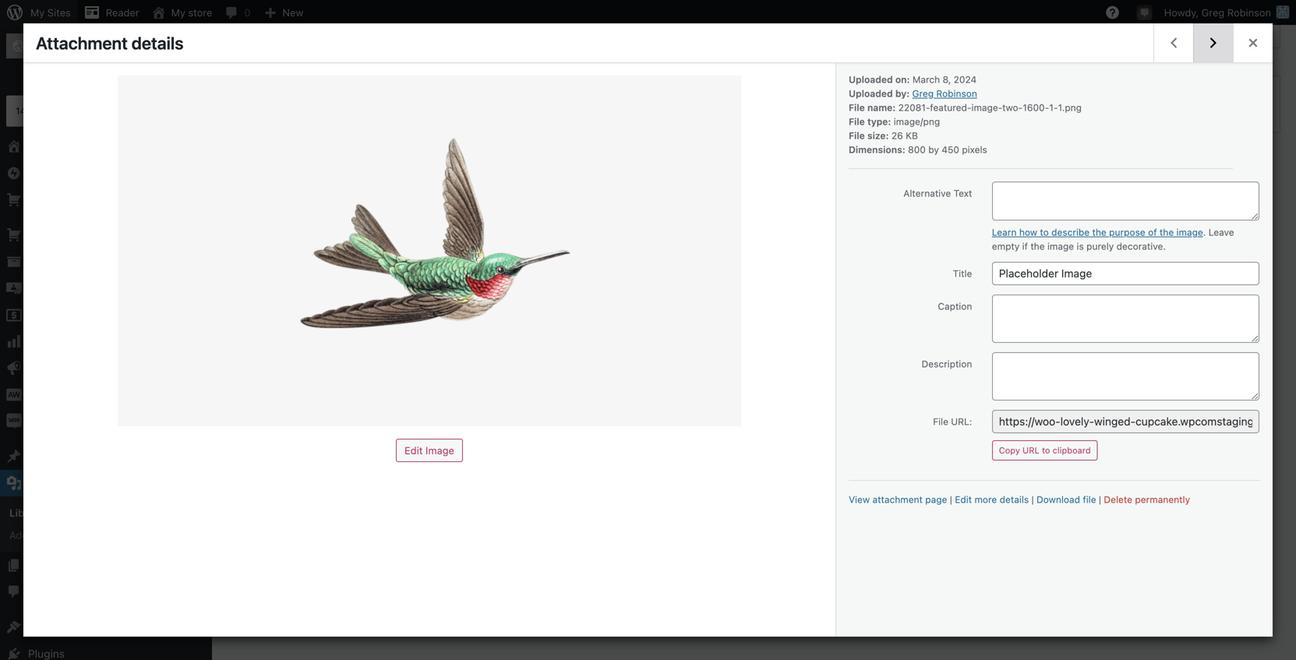 Task type: describe. For each thing, give the bounding box(es) containing it.
2024
[[954, 74, 977, 85]]

copy url to clipboard button
[[992, 440, 1098, 461]]

delete permanently button
[[1104, 494, 1190, 505]]

delete
[[1104, 494, 1133, 505]]

placeholder image image for 1st placeholder image checkbox from the right
[[936, 156, 1040, 260]]

media
[[763, 292, 791, 304]]

2 horizontal spatial the
[[1160, 227, 1174, 238]]

two-
[[1003, 102, 1023, 113]]

how
[[1020, 227, 1038, 238]]

howdy,
[[1164, 7, 1199, 18]]

cupcake.wpcomstaging.com
[[126, 50, 251, 61]]

file
[[1083, 494, 1097, 505]]

robinson inside uploaded on: march 8, 2024 uploaded by: greg robinson file name: 22081-featured-image-two-1600-1-1.png file type: image/png file size: 26 kb dimensions: 800 by 450 pixels
[[937, 88, 978, 99]]

1 uploaded from the top
[[849, 74, 893, 85]]

reader
[[106, 7, 139, 18]]

toolbar navigation
[[77, 0, 1296, 28]]

attachment
[[873, 494, 923, 505]]

by:
[[896, 88, 910, 99]]

lovely-
[[60, 50, 90, 61]]

in
[[69, 105, 77, 116]]

purpose
[[1109, 227, 1146, 238]]

my store
[[171, 7, 212, 18]]

26
[[892, 130, 903, 141]]

days
[[29, 105, 49, 116]]

the for leave
[[1031, 241, 1045, 252]]

file left name:
[[849, 102, 865, 113]]

clipboard
[[1053, 446, 1091, 456]]

showing 7 of 7 media items
[[690, 292, 820, 304]]

attachment details
[[36, 33, 184, 53]]

learn how to describe the purpose of the image link
[[992, 227, 1203, 238]]

url
[[1023, 446, 1040, 456]]

0 horizontal spatial of
[[742, 292, 751, 304]]

items
[[794, 292, 820, 304]]

winged-
[[90, 50, 126, 61]]

march
[[913, 74, 940, 85]]

placeholder image image for second placeholder image option from left
[[470, 156, 574, 260]]

library link
[[0, 502, 212, 524]]

download
[[1037, 494, 1080, 505]]

purely
[[1087, 241, 1114, 252]]

8,
[[943, 74, 951, 85]]

kb
[[906, 130, 918, 141]]

leave
[[1209, 227, 1235, 238]]

my for my store woo-lovely-winged-cupcake.wpcomstaging.com
[[37, 34, 53, 47]]

edit image
[[405, 445, 454, 456]]

800
[[908, 144, 926, 155]]

add new media file
[[9, 529, 103, 541]]

1600-
[[1023, 102, 1050, 113]]

450
[[942, 144, 960, 155]]

main menu navigation
[[0, 25, 251, 660]]

caption
[[938, 301, 972, 312]]

copy url to clipboard
[[999, 446, 1091, 456]]

by
[[929, 144, 939, 155]]

1 horizontal spatial image
[[1177, 227, 1203, 238]]

1 vertical spatial details
[[1000, 494, 1029, 505]]

if
[[1023, 241, 1028, 252]]

22081-
[[899, 102, 930, 113]]

new inside toolbar navigation
[[283, 7, 304, 18]]

name:
[[868, 102, 896, 113]]

download file link
[[1037, 494, 1097, 505]]

description
[[922, 359, 972, 370]]

2 placeholder image checkbox from the left
[[464, 149, 580, 266]]

image inside . leave empty if the image is purely decorative.
[[1048, 241, 1074, 252]]

media library
[[229, 41, 335, 62]]

page
[[926, 494, 948, 505]]

trial
[[79, 105, 96, 116]]

Caption text field
[[992, 295, 1260, 343]]

file url:
[[933, 416, 972, 427]]

uploaded on: march 8, 2024 uploaded by: greg robinson file name: 22081-featured-image-two-1600-1-1.png file type: image/png file size: 26 kb dimensions: 800 by 450 pixels
[[849, 74, 1082, 155]]

image/png
[[894, 116, 940, 127]]

title
[[953, 268, 972, 279]]

url:
[[951, 416, 972, 427]]

greg inside uploaded on: march 8, 2024 uploaded by: greg robinson file name: 22081-featured-image-two-1600-1-1.png file type: image/png file size: 26 kb dimensions: 800 by 450 pixels
[[913, 88, 934, 99]]

woo-
[[37, 50, 60, 61]]

placeholder image image for first placeholder image checkbox from the left
[[703, 156, 807, 260]]

3 | from the left
[[1099, 494, 1102, 505]]

edit more details link
[[955, 494, 1029, 505]]

copy
[[999, 446, 1020, 456]]

dimensions:
[[849, 144, 906, 155]]

woocommerce-placeholder checkbox
[[231, 149, 347, 266]]

view attachment page link
[[849, 494, 948, 505]]

left
[[52, 105, 66, 116]]

1 7 from the left
[[733, 292, 739, 304]]



Task type: vqa. For each thing, say whether or not it's contained in the screenshot.


Task type: locate. For each thing, give the bounding box(es) containing it.
uploaded
[[849, 74, 893, 85], [849, 88, 893, 99]]

store inside toolbar navigation
[[188, 7, 212, 18]]

greg robinson link
[[913, 88, 978, 99]]

size:
[[868, 130, 889, 141]]

0 vertical spatial of
[[1148, 227, 1157, 238]]

store up lovely-
[[56, 34, 81, 47]]

0 horizontal spatial new
[[31, 529, 52, 541]]

reader link
[[77, 0, 146, 25]]

1 vertical spatial new
[[31, 529, 52, 541]]

7
[[733, 292, 739, 304], [754, 292, 760, 304]]

add new media file link
[[0, 524, 212, 546]]

1-
[[1050, 102, 1058, 113]]

view attachment page | edit more details | download file | delete permanently
[[849, 494, 1190, 505]]

details right more at bottom
[[1000, 494, 1029, 505]]

14 days left in trial
[[16, 105, 96, 116]]

edit left more at bottom
[[955, 494, 972, 505]]

| right file
[[1099, 494, 1102, 505]]

.
[[1203, 227, 1206, 238]]

2 placeholder image checkbox from the left
[[930, 149, 1046, 266]]

showing
[[690, 292, 731, 304]]

image-
[[972, 102, 1003, 113]]

new
[[283, 7, 304, 18], [31, 529, 52, 541]]

media
[[229, 41, 277, 62], [55, 529, 83, 541]]

1 horizontal spatial library
[[281, 41, 335, 62]]

add
[[9, 529, 28, 541]]

1 vertical spatial uploaded
[[849, 88, 893, 99]]

|
[[950, 494, 953, 505], [1032, 494, 1034, 505], [1099, 494, 1102, 505]]

1 vertical spatial library
[[9, 507, 44, 519]]

edit image button
[[396, 439, 463, 462]]

the up purely
[[1093, 227, 1107, 238]]

the for how
[[1093, 227, 1107, 238]]

my store link
[[146, 0, 219, 25]]

1 placeholder image image from the left
[[353, 156, 457, 260]]

file left size:
[[849, 130, 865, 141]]

1 placeholder image checkbox from the left
[[697, 149, 813, 266]]

1 vertical spatial to
[[1042, 446, 1050, 456]]

alternative
[[904, 188, 951, 199]]

0 horizontal spatial placeholder image checkbox
[[697, 149, 813, 266]]

my for my store
[[171, 7, 185, 18]]

2 placeholder image image from the left
[[470, 156, 574, 260]]

text
[[954, 188, 972, 199]]

my inside my store woo-lovely-winged-cupcake.wpcomstaging.com
[[37, 34, 53, 47]]

0 vertical spatial my
[[171, 7, 185, 18]]

new up media library on the left top of page
[[283, 7, 304, 18]]

media down library link
[[55, 529, 83, 541]]

greg down march
[[913, 88, 934, 99]]

permanently
[[1135, 494, 1190, 505]]

1 vertical spatial store
[[56, 34, 81, 47]]

on:
[[896, 74, 910, 85]]

greg
[[1202, 7, 1225, 18], [913, 88, 934, 99]]

pixels
[[962, 144, 988, 155]]

0 horizontal spatial edit
[[405, 445, 423, 456]]

2 7 from the left
[[754, 292, 760, 304]]

edit inside button
[[405, 445, 423, 456]]

1 horizontal spatial store
[[188, 7, 212, 18]]

alternative text
[[904, 188, 972, 199]]

0 horizontal spatial details
[[132, 33, 184, 53]]

image
[[1177, 227, 1203, 238], [1048, 241, 1074, 252]]

3 placeholder image image from the left
[[703, 156, 807, 260]]

| right page on the bottom of the page
[[950, 494, 953, 505]]

0 vertical spatial image
[[1177, 227, 1203, 238]]

the up decorative.
[[1160, 227, 1174, 238]]

decorative.
[[1117, 241, 1166, 252]]

Search search field
[[1054, 84, 1272, 124]]

greg right the howdy,
[[1202, 7, 1225, 18]]

placeholder image image for third placeholder image option from the right
[[353, 156, 457, 260]]

media inside main menu "navigation"
[[55, 529, 83, 541]]

0 vertical spatial details
[[132, 33, 184, 53]]

describe
[[1052, 227, 1090, 238]]

0 horizontal spatial robinson
[[937, 88, 978, 99]]

new inside main menu "navigation"
[[31, 529, 52, 541]]

file down library link
[[86, 529, 103, 541]]

1 horizontal spatial details
[[1000, 494, 1029, 505]]

1 vertical spatial robinson
[[937, 88, 978, 99]]

1 placeholder image checkbox from the left
[[347, 149, 464, 266]]

media down new link
[[229, 41, 277, 62]]

1 horizontal spatial greg
[[1202, 7, 1225, 18]]

Placeholder Image checkbox
[[347, 149, 464, 266], [464, 149, 580, 266], [813, 149, 930, 266]]

0 horizontal spatial image
[[1048, 241, 1074, 252]]

7 left media
[[754, 292, 760, 304]]

store for my store
[[188, 7, 212, 18]]

Title text field
[[992, 262, 1260, 285]]

learn
[[992, 227, 1017, 238]]

of up decorative.
[[1148, 227, 1157, 238]]

0 horizontal spatial 7
[[733, 292, 739, 304]]

to
[[1040, 227, 1049, 238], [1042, 446, 1050, 456]]

featured-
[[930, 102, 972, 113]]

image
[[426, 445, 454, 456]]

1 horizontal spatial placeholder image checkbox
[[930, 149, 1046, 266]]

placeholder image image for first placeholder image option from right
[[819, 156, 923, 260]]

2 | from the left
[[1032, 494, 1034, 505]]

0 horizontal spatial media
[[55, 529, 83, 541]]

1 vertical spatial edit
[[955, 494, 972, 505]]

search
[[1010, 98, 1043, 110]]

0 vertical spatial edit
[[405, 445, 423, 456]]

1.png
[[1058, 102, 1082, 113]]

to for how
[[1040, 227, 1049, 238]]

14 days left in trial link
[[0, 89, 212, 133]]

0 vertical spatial uploaded
[[849, 74, 893, 85]]

1 horizontal spatial robinson
[[1228, 7, 1271, 18]]

| left download
[[1032, 494, 1034, 505]]

1 horizontal spatial |
[[1032, 494, 1034, 505]]

3 placeholder image checkbox from the left
[[813, 149, 930, 266]]

howdy, greg robinson
[[1164, 7, 1271, 18]]

file inside main menu "navigation"
[[86, 529, 103, 541]]

empty
[[992, 241, 1020, 252]]

0 vertical spatial new
[[283, 7, 304, 18]]

robinson inside toolbar navigation
[[1228, 7, 1271, 18]]

new right add
[[31, 529, 52, 541]]

1 | from the left
[[950, 494, 953, 505]]

of inside attachment details dialog
[[1148, 227, 1157, 238]]

14
[[16, 105, 26, 116]]

greg inside toolbar navigation
[[1202, 7, 1225, 18]]

details down 'my store' link
[[132, 33, 184, 53]]

new link
[[257, 0, 310, 25]]

of left media
[[742, 292, 751, 304]]

Alternative Text text field
[[992, 182, 1260, 221]]

learn how to describe the purpose of the image
[[992, 227, 1203, 238]]

woocommerce placeholder image
[[237, 156, 341, 260]]

edit
[[405, 445, 423, 456], [955, 494, 972, 505]]

details
[[132, 33, 184, 53], [1000, 494, 1029, 505]]

1 vertical spatial greg
[[913, 88, 934, 99]]

image left leave
[[1177, 227, 1203, 238]]

my inside toolbar navigation
[[171, 7, 185, 18]]

file left url:
[[933, 416, 949, 427]]

library inside library link
[[9, 507, 44, 519]]

1 horizontal spatial 7
[[754, 292, 760, 304]]

0 vertical spatial to
[[1040, 227, 1049, 238]]

robinson right the howdy,
[[1228, 7, 1271, 18]]

1 horizontal spatial the
[[1093, 227, 1107, 238]]

5 placeholder image image from the left
[[936, 156, 1040, 260]]

1 vertical spatial my
[[37, 34, 53, 47]]

to right how
[[1040, 227, 1049, 238]]

more
[[975, 494, 997, 505]]

my
[[171, 7, 185, 18], [37, 34, 53, 47]]

of
[[1148, 227, 1157, 238], [742, 292, 751, 304]]

store up cupcake.wpcomstaging.com
[[188, 7, 212, 18]]

image down describe
[[1048, 241, 1074, 252]]

library down new link
[[281, 41, 335, 62]]

0 horizontal spatial library
[[9, 507, 44, 519]]

1 vertical spatial image
[[1048, 241, 1074, 252]]

placeholder image image
[[353, 156, 457, 260], [470, 156, 574, 260], [703, 156, 807, 260], [819, 156, 923, 260], [936, 156, 1040, 260]]

0 horizontal spatial greg
[[913, 88, 934, 99]]

edit left image
[[405, 445, 423, 456]]

type:
[[868, 116, 891, 127]]

0 vertical spatial media
[[229, 41, 277, 62]]

Placeholder Image checkbox
[[697, 149, 813, 266], [930, 149, 1046, 266]]

0 vertical spatial library
[[281, 41, 335, 62]]

file left type:
[[849, 116, 865, 127]]

0 horizontal spatial |
[[950, 494, 953, 505]]

view
[[849, 494, 870, 505]]

1 vertical spatial media
[[55, 529, 83, 541]]

2 horizontal spatial |
[[1099, 494, 1102, 505]]

1 horizontal spatial my
[[171, 7, 185, 18]]

robinson up featured-
[[937, 88, 978, 99]]

my up cupcake.wpcomstaging.com
[[171, 7, 185, 18]]

1 horizontal spatial new
[[283, 7, 304, 18]]

my up the woo-
[[37, 34, 53, 47]]

to inside button
[[1042, 446, 1050, 456]]

0 horizontal spatial the
[[1031, 241, 1045, 252]]

my store woo-lovely-winged-cupcake.wpcomstaging.com
[[37, 34, 251, 61]]

to for url
[[1042, 446, 1050, 456]]

1 vertical spatial of
[[742, 292, 751, 304]]

2 uploaded from the top
[[849, 88, 893, 99]]

. leave empty if the image is purely decorative.
[[992, 227, 1235, 252]]

1 horizontal spatial edit
[[955, 494, 972, 505]]

the inside . leave empty if the image is purely decorative.
[[1031, 241, 1045, 252]]

0 vertical spatial greg
[[1202, 7, 1225, 18]]

store for my store woo-lovely-winged-cupcake.wpcomstaging.com
[[56, 34, 81, 47]]

file
[[849, 102, 865, 113], [849, 116, 865, 127], [849, 130, 865, 141], [933, 416, 949, 427], [86, 529, 103, 541]]

0 vertical spatial store
[[188, 7, 212, 18]]

0 horizontal spatial store
[[56, 34, 81, 47]]

robinson
[[1228, 7, 1271, 18], [937, 88, 978, 99]]

the right if
[[1031, 241, 1045, 252]]

library up add
[[9, 507, 44, 519]]

store inside my store woo-lovely-winged-cupcake.wpcomstaging.com
[[56, 34, 81, 47]]

to right url
[[1042, 446, 1050, 456]]

1 horizontal spatial media
[[229, 41, 277, 62]]

library
[[281, 41, 335, 62], [9, 507, 44, 519]]

1 horizontal spatial of
[[1148, 227, 1157, 238]]

0 vertical spatial robinson
[[1228, 7, 1271, 18]]

is
[[1077, 241, 1084, 252]]

0 horizontal spatial my
[[37, 34, 53, 47]]

Description text field
[[992, 352, 1260, 401]]

the
[[1093, 227, 1107, 238], [1160, 227, 1174, 238], [1031, 241, 1045, 252]]

File URL: text field
[[992, 410, 1260, 433]]

attachment details dialog
[[23, 23, 1273, 637]]

attachment
[[36, 33, 128, 53]]

4 placeholder image image from the left
[[819, 156, 923, 260]]

store
[[188, 7, 212, 18], [56, 34, 81, 47]]

7 right showing
[[733, 292, 739, 304]]



